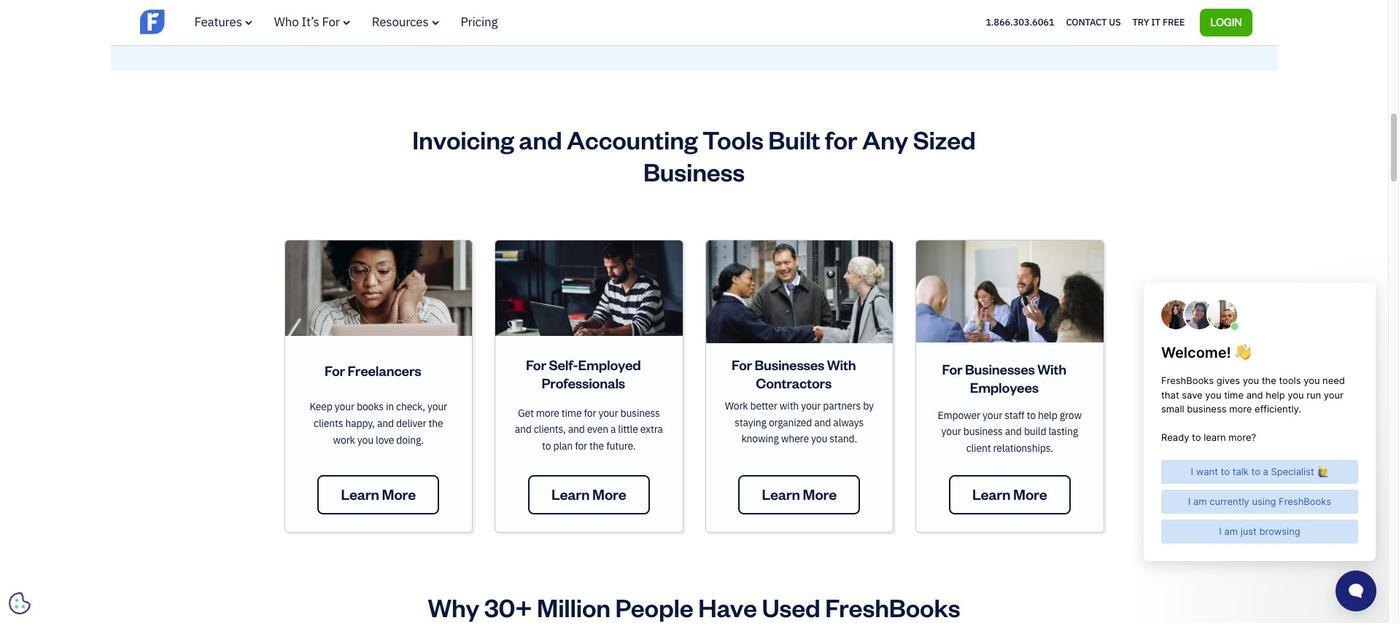 Task type: vqa. For each thing, say whether or not it's contained in the screenshot.
Work better with your partners by staying organized and always knowing where you stand.
yes



Task type: locate. For each thing, give the bounding box(es) containing it.
with up help
[[1038, 360, 1067, 379]]

more down future. on the left of page
[[593, 485, 627, 504]]

clients
[[314, 417, 343, 431]]

extra
[[641, 424, 663, 437]]

your up a
[[599, 407, 618, 420]]

and inside work better with your partners by staying organized and always knowing where you stand.
[[815, 417, 831, 430]]

learn more link for for businesses with contractors
[[739, 476, 860, 515]]

businesses with employees image
[[917, 241, 1104, 343]]

more down stand.
[[803, 485, 837, 504]]

learn more link
[[528, 476, 650, 515], [949, 476, 1071, 515], [318, 476, 439, 515], [739, 476, 860, 515]]

0 horizontal spatial with
[[827, 356, 856, 374]]

the inside get more time for your business and clients, and even a little extra to plan for the future.
[[590, 440, 604, 453]]

learn more for for freelancers
[[341, 485, 416, 504]]

lasting
[[1049, 426, 1079, 439]]

you for freelancers
[[357, 434, 374, 447]]

sized
[[913, 124, 976, 156]]

try it free
[[1133, 16, 1185, 28]]

free
[[1163, 16, 1185, 28]]

learn more down relationships.
[[973, 485, 1048, 504]]

for for employees
[[943, 360, 963, 379]]

0 horizontal spatial you
[[357, 434, 374, 447]]

learn more link down plan
[[528, 476, 650, 515]]

for left self-
[[526, 356, 546, 374]]

more for for self-employed professionals
[[593, 485, 627, 504]]

learn for for freelancers
[[341, 485, 379, 504]]

more down relationships.
[[1014, 485, 1048, 504]]

for
[[322, 14, 340, 30], [526, 356, 546, 374], [732, 356, 752, 374], [943, 360, 963, 379], [325, 362, 345, 380]]

check,
[[396, 401, 425, 414]]

learn for for businesses with contractors
[[762, 485, 800, 504]]

businesses up contractors on the bottom right of the page
[[755, 356, 825, 374]]

more for for businesses with employees
[[1014, 485, 1048, 504]]

you inside work better with your partners by staying organized and always knowing where you stand.
[[812, 433, 828, 446]]

employees
[[970, 379, 1039, 397]]

1 vertical spatial the
[[590, 440, 604, 453]]

build
[[1025, 426, 1047, 439]]

for businesses with employees
[[943, 360, 1067, 397]]

and inside keep your books in check, your clients happy, and deliver the work you love doing.
[[377, 417, 394, 431]]

more
[[593, 485, 627, 504], [1014, 485, 1048, 504], [382, 485, 416, 504], [803, 485, 837, 504]]

and for for self-employed professionals
[[568, 424, 585, 437]]

contact us link
[[1067, 13, 1121, 32]]

learn down where
[[762, 485, 800, 504]]

your
[[801, 400, 821, 413], [335, 401, 355, 414], [428, 401, 447, 414], [599, 407, 618, 420], [983, 409, 1003, 422], [942, 426, 962, 439]]

and inside invoicing and accounting tools built for any sized business
[[519, 124, 562, 156]]

any
[[863, 124, 909, 156]]

with up partners at the right of the page
[[827, 356, 856, 374]]

for
[[825, 124, 858, 156], [584, 407, 596, 420], [575, 440, 587, 453]]

get more time for your business and clients, and even a little extra to plan for the future.
[[515, 407, 663, 453]]

1 vertical spatial business
[[964, 426, 1003, 439]]

learn more link down relationships.
[[949, 476, 1071, 515]]

the
[[429, 417, 443, 431], [590, 440, 604, 453]]

get
[[518, 407, 534, 420]]

it
[[1152, 16, 1161, 28]]

learn for for self-employed professionals
[[552, 485, 590, 504]]

1 horizontal spatial you
[[812, 433, 828, 446]]

staff
[[1005, 409, 1025, 422]]

for businesses with contractors
[[732, 356, 856, 393]]

you for businesses
[[812, 433, 828, 446]]

the inside keep your books in check, your clients happy, and deliver the work you love doing.
[[429, 417, 443, 431]]

and
[[519, 124, 562, 156], [815, 417, 831, 430], [377, 417, 394, 431], [515, 424, 532, 437], [568, 424, 585, 437], [1005, 426, 1022, 439]]

learn down plan
[[552, 485, 590, 504]]

invoicing
[[413, 124, 514, 156]]

client
[[967, 442, 991, 455]]

learn more down love on the bottom left of page
[[341, 485, 416, 504]]

for left any
[[825, 124, 858, 156]]

invoicing and accounting tools built for any sized business
[[413, 124, 976, 188]]

1 horizontal spatial to
[[1027, 409, 1036, 422]]

relationships.
[[994, 442, 1054, 455]]

learn more
[[552, 485, 627, 504], [973, 485, 1048, 504], [341, 485, 416, 504], [762, 485, 837, 504]]

1 horizontal spatial the
[[590, 440, 604, 453]]

a
[[611, 424, 616, 437]]

business up 'client'
[[964, 426, 1003, 439]]

businesses for contractors
[[755, 356, 825, 374]]

features
[[194, 14, 242, 30]]

with inside for businesses with contractors
[[827, 356, 856, 374]]

login link
[[1201, 9, 1253, 36]]

with
[[827, 356, 856, 374], [1038, 360, 1067, 379]]

learn
[[552, 485, 590, 504], [973, 485, 1011, 504], [341, 485, 379, 504], [762, 485, 800, 504]]

learn more link down love on the bottom left of page
[[318, 476, 439, 515]]

you
[[812, 433, 828, 446], [357, 434, 374, 447]]

the right deliver
[[429, 417, 443, 431]]

your right the with
[[801, 400, 821, 413]]

businesses
[[755, 356, 825, 374], [965, 360, 1035, 379]]

learn more down plan
[[552, 485, 627, 504]]

businesses inside for businesses with employees
[[965, 360, 1035, 379]]

learn more for for businesses with employees
[[973, 485, 1048, 504]]

businesses inside for businesses with contractors
[[755, 356, 825, 374]]

businesses for employees
[[965, 360, 1035, 379]]

you inside keep your books in check, your clients happy, and deliver the work you love doing.
[[357, 434, 374, 447]]

0 horizontal spatial the
[[429, 417, 443, 431]]

business
[[621, 407, 660, 420], [964, 426, 1003, 439]]

learn more for for self-employed professionals
[[552, 485, 627, 504]]

with for contractors
[[827, 356, 856, 374]]

businesses up employees
[[965, 360, 1035, 379]]

learn more link for for businesses with employees
[[949, 476, 1071, 515]]

professionals
[[542, 374, 625, 393]]

1 vertical spatial to
[[542, 440, 551, 453]]

0 vertical spatial business
[[621, 407, 660, 420]]

even
[[587, 424, 609, 437]]

learn down 'client'
[[973, 485, 1011, 504]]

more
[[536, 407, 560, 420]]

business
[[644, 156, 745, 188]]

learn down the work
[[341, 485, 379, 504]]

1 horizontal spatial business
[[964, 426, 1003, 439]]

cookie consent banner dialog
[[11, 444, 230, 613]]

for for contractors
[[732, 356, 752, 374]]

try
[[1133, 16, 1150, 28]]

contact
[[1067, 16, 1107, 28]]

the down even
[[590, 440, 604, 453]]

self-employed professionals image
[[496, 241, 683, 337]]

1 horizontal spatial businesses
[[965, 360, 1035, 379]]

deliver
[[396, 417, 426, 431]]

0 vertical spatial for
[[825, 124, 858, 156]]

1.866.303.6061
[[986, 16, 1055, 28]]

you left stand.
[[812, 433, 828, 446]]

1 horizontal spatial with
[[1038, 360, 1067, 379]]

you down the 'happy,'
[[357, 434, 374, 447]]

0 horizontal spatial businesses
[[755, 356, 825, 374]]

and inside the 'empower your staff to help grow your business and build lasting client relationships.'
[[1005, 426, 1022, 439]]

for right plan
[[575, 440, 587, 453]]

where
[[781, 433, 809, 446]]

0 horizontal spatial to
[[542, 440, 551, 453]]

future.
[[607, 440, 636, 453]]

your right check, at the bottom left
[[428, 401, 447, 414]]

by
[[863, 400, 874, 413]]

for up work
[[732, 356, 752, 374]]

to inside the 'empower your staff to help grow your business and build lasting client relationships.'
[[1027, 409, 1036, 422]]

with for employees
[[1038, 360, 1067, 379]]

for up empower
[[943, 360, 963, 379]]

accounting
[[567, 124, 698, 156]]

for inside for businesses with contractors
[[732, 356, 752, 374]]

try it free link
[[1133, 13, 1185, 32]]

more down doing.
[[382, 485, 416, 504]]

business inside get more time for your business and clients, and even a little extra to plan for the future.
[[621, 407, 660, 420]]

business up the extra
[[621, 407, 660, 420]]

keep
[[310, 401, 333, 414]]

for up even
[[584, 407, 596, 420]]

your left the staff
[[983, 409, 1003, 422]]

employed
[[578, 356, 641, 374]]

to left help
[[1027, 409, 1036, 422]]

to
[[1027, 409, 1036, 422], [542, 440, 551, 453]]

pricing
[[461, 14, 498, 30]]

time
[[562, 407, 582, 420]]

0 horizontal spatial business
[[621, 407, 660, 420]]

for inside the for self-employed professionals
[[526, 356, 546, 374]]

empower your staff to help grow your business and build lasting client relationships.
[[938, 409, 1082, 455]]

0 vertical spatial to
[[1027, 409, 1036, 422]]

to left plan
[[542, 440, 551, 453]]

keep your books in check, your clients happy, and deliver the work you love doing.
[[310, 401, 447, 447]]

clients,
[[534, 424, 566, 437]]

resources
[[372, 14, 429, 30]]

learn more link down where
[[739, 476, 860, 515]]

resources link
[[372, 14, 439, 30]]

who it's for
[[274, 14, 340, 30]]

contractors
[[756, 375, 832, 393]]

with inside for businesses with employees
[[1038, 360, 1067, 379]]

1.866.303.6061 link
[[986, 16, 1055, 28]]

1 vertical spatial for
[[584, 407, 596, 420]]

learn more down where
[[762, 485, 837, 504]]

0 vertical spatial the
[[429, 417, 443, 431]]

for inside for businesses with employees
[[943, 360, 963, 379]]

little
[[618, 424, 638, 437]]

who
[[274, 14, 299, 30]]



Task type: describe. For each thing, give the bounding box(es) containing it.
it's
[[302, 14, 319, 30]]

work better with your partners by staying organized and always knowing where you stand.
[[725, 400, 874, 446]]

partners
[[823, 400, 861, 413]]

for self-employed professionals
[[526, 356, 641, 393]]

empower
[[938, 409, 981, 422]]

to inside get more time for your business and clients, and even a little extra to plan for the future.
[[542, 440, 551, 453]]

and for for businesses with contractors
[[815, 417, 831, 430]]

for right "it's"
[[322, 14, 340, 30]]

2 vertical spatial for
[[575, 440, 587, 453]]

features link
[[194, 14, 252, 30]]

your inside get more time for your business and clients, and even a little extra to plan for the future.
[[599, 407, 618, 420]]

learn more for for businesses with contractors
[[762, 485, 837, 504]]

more for for businesses with contractors
[[803, 485, 837, 504]]

who it's for link
[[274, 14, 350, 30]]

plan
[[554, 440, 573, 453]]

login
[[1211, 15, 1242, 28]]

learn for for businesses with employees
[[973, 485, 1011, 504]]

stand.
[[830, 433, 858, 446]]

contact us
[[1067, 16, 1121, 28]]

love
[[376, 434, 394, 447]]

business inside the 'empower your staff to help grow your business and build lasting client relationships.'
[[964, 426, 1003, 439]]

learn more link for for self-employed professionals
[[528, 476, 650, 515]]

pricing link
[[461, 14, 498, 30]]

staying
[[735, 417, 767, 430]]

your inside work better with your partners by staying organized and always knowing where you stand.
[[801, 400, 821, 413]]

in
[[386, 401, 394, 414]]

work
[[725, 400, 748, 413]]

businesses with contractors image
[[706, 241, 893, 344]]

freelancers image
[[285, 241, 472, 337]]

grow
[[1060, 409, 1082, 422]]

organized
[[769, 417, 812, 430]]

books
[[357, 401, 384, 414]]

learn more link for for freelancers
[[318, 476, 439, 515]]

help
[[1038, 409, 1058, 422]]

for for professionals
[[526, 356, 546, 374]]

your down empower
[[942, 426, 962, 439]]

happy,
[[346, 417, 375, 431]]

us
[[1109, 16, 1121, 28]]

for up keep
[[325, 362, 345, 380]]

always
[[834, 417, 864, 430]]

for inside invoicing and accounting tools built for any sized business
[[825, 124, 858, 156]]

with
[[780, 400, 799, 413]]

better
[[751, 400, 778, 413]]

and for for freelancers
[[377, 417, 394, 431]]

doing.
[[397, 434, 424, 447]]

work
[[333, 434, 355, 447]]

freelancers
[[348, 362, 421, 380]]

knowing
[[742, 433, 779, 446]]

more for for freelancers
[[382, 485, 416, 504]]

self-
[[549, 356, 578, 374]]

tools
[[703, 124, 764, 156]]

built
[[769, 124, 821, 156]]

and for for businesses with employees
[[1005, 426, 1022, 439]]

cookie preferences image
[[9, 593, 31, 615]]

your up the 'happy,'
[[335, 401, 355, 414]]

for freelancers
[[325, 362, 421, 380]]

freshbooks logo image
[[140, 8, 253, 36]]



